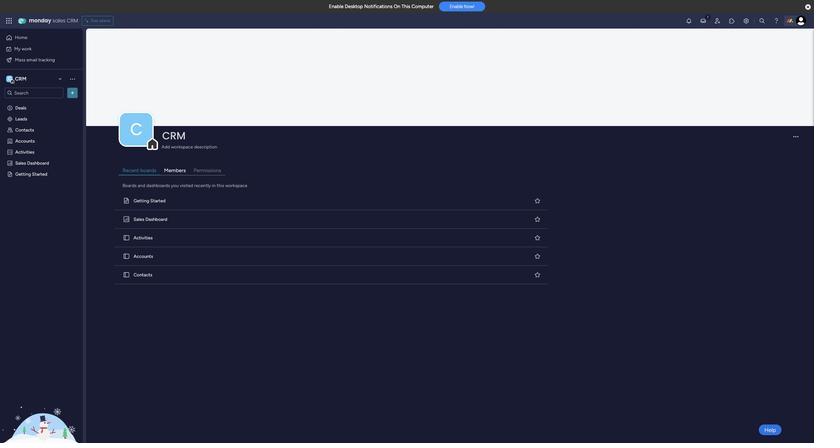 Task type: vqa. For each thing, say whether or not it's contained in the screenshot.
is to the right
no



Task type: describe. For each thing, give the bounding box(es) containing it.
boards
[[123, 183, 137, 189]]

work
[[22, 46, 32, 52]]

sales dashboard for public dashboard image
[[15, 160, 49, 166]]

invite members image
[[715, 18, 722, 24]]

mass
[[15, 57, 25, 63]]

add to favorites image for getting started
[[535, 198, 541, 204]]

tracking
[[38, 57, 55, 63]]

sales for public dashboard image
[[15, 160, 26, 166]]

now!
[[465, 4, 475, 9]]

crm inside workspace selection element
[[15, 76, 26, 82]]

activities inside quick search results 'list box'
[[134, 235, 153, 241]]

lottie animation element
[[0, 378, 83, 444]]

workspace options image
[[69, 76, 76, 82]]

my work button
[[4, 44, 70, 54]]

and
[[138, 183, 145, 189]]

CRM field
[[161, 129, 789, 143]]

emails settings image
[[744, 18, 750, 24]]

leads
[[15, 116, 27, 122]]

boards
[[141, 168, 157, 174]]

Search in workspace field
[[14, 89, 54, 97]]

dapulse close image
[[806, 4, 812, 10]]

0 horizontal spatial contacts
[[15, 127, 34, 133]]

accounts inside quick search results 'list box'
[[134, 254, 153, 259]]

home button
[[4, 33, 70, 43]]

this
[[217, 183, 224, 189]]

search everything image
[[760, 18, 766, 24]]

dashboard for public dashboard icon
[[146, 217, 168, 222]]

public board image for getting started link
[[123, 197, 130, 205]]

see plans button
[[82, 16, 113, 26]]

mass email tracking button
[[4, 55, 70, 65]]

v2 ellipsis image
[[794, 136, 799, 142]]

0 vertical spatial workspace image
[[6, 75, 13, 83]]

see plans
[[91, 18, 110, 23]]

1 horizontal spatial crm
[[67, 17, 78, 24]]

enable for enable now!
[[450, 4, 464, 9]]

add to favorites image for accounts
[[535, 253, 541, 260]]

0 vertical spatial activities
[[15, 149, 34, 155]]

public dashboard image
[[123, 216, 130, 223]]

deals
[[15, 105, 26, 111]]

notifications
[[365, 4, 393, 9]]

help
[[765, 427, 777, 434]]

0 vertical spatial public board image
[[7, 171, 13, 177]]

enable for enable desktop notifications on this computer
[[329, 4, 344, 9]]

my
[[14, 46, 21, 52]]

help image
[[774, 18, 780, 24]]

add to favorites image
[[535, 235, 541, 241]]

public board image for accounts
[[123, 253, 130, 260]]

on
[[394, 4, 401, 9]]

sales for public dashboard icon
[[134, 217, 144, 222]]

email
[[27, 57, 37, 63]]

members
[[164, 168, 186, 174]]

enable desktop notifications on this computer
[[329, 4, 434, 9]]

activities link
[[113, 229, 550, 248]]

public dashboard image
[[7, 160, 13, 166]]

mass email tracking
[[15, 57, 55, 63]]

0 vertical spatial c
[[8, 76, 11, 82]]

inbox image
[[701, 18, 707, 24]]

public board image for activities link
[[123, 235, 130, 242]]

getting for topmost public board image
[[15, 171, 31, 177]]

started inside quick search results 'list box'
[[150, 198, 166, 204]]

add workspace description
[[162, 144, 217, 150]]

this
[[402, 4, 411, 9]]



Task type: locate. For each thing, give the bounding box(es) containing it.
add to favorites image inside the contacts link
[[535, 272, 541, 278]]

dashboard right public dashboard image
[[27, 160, 49, 166]]

enable now!
[[450, 4, 475, 9]]

1 image
[[706, 13, 711, 21]]

add to favorites image for contacts
[[535, 272, 541, 278]]

1 horizontal spatial sales dashboard
[[134, 217, 168, 222]]

sales dashboard right public dashboard image
[[15, 160, 49, 166]]

enable left desktop
[[329, 4, 344, 9]]

1 vertical spatial dashboard
[[146, 217, 168, 222]]

dashboard inside quick search results 'list box'
[[146, 217, 168, 222]]

apps image
[[729, 18, 736, 24]]

accounts inside list box
[[15, 138, 35, 144]]

2 vertical spatial crm
[[162, 129, 186, 143]]

1 horizontal spatial getting
[[134, 198, 149, 204]]

public board image
[[123, 253, 130, 260], [123, 272, 130, 279]]

enable left now!
[[450, 4, 464, 9]]

enable now! button
[[439, 2, 486, 11]]

sales
[[15, 160, 26, 166], [134, 217, 144, 222]]

select product image
[[6, 18, 12, 24]]

recent
[[123, 168, 139, 174]]

getting
[[15, 171, 31, 177], [134, 198, 149, 204]]

2 horizontal spatial crm
[[162, 129, 186, 143]]

workspace image
[[6, 75, 13, 83], [120, 113, 153, 146]]

enable
[[329, 4, 344, 9], [450, 4, 464, 9]]

1 horizontal spatial workspace
[[226, 183, 248, 189]]

1 vertical spatial crm
[[15, 76, 26, 82]]

sales dashboard inside quick search results 'list box'
[[134, 217, 168, 222]]

permissions
[[194, 168, 221, 174]]

crm down 'mass'
[[15, 76, 26, 82]]

monday
[[29, 17, 51, 24]]

0 vertical spatial accounts
[[15, 138, 35, 144]]

started
[[32, 171, 47, 177], [150, 198, 166, 204]]

0 vertical spatial getting
[[15, 171, 31, 177]]

1 vertical spatial public board image
[[123, 272, 130, 279]]

0 vertical spatial contacts
[[15, 127, 34, 133]]

sales dashboard inside list box
[[15, 160, 49, 166]]

0 horizontal spatial accounts
[[15, 138, 35, 144]]

public board image
[[7, 171, 13, 177], [123, 197, 130, 205], [123, 235, 130, 242]]

crm
[[67, 17, 78, 24], [15, 76, 26, 82], [162, 129, 186, 143]]

0 horizontal spatial c
[[8, 76, 11, 82]]

add to favorites image inside "accounts" link
[[535, 253, 541, 260]]

1 horizontal spatial dashboard
[[146, 217, 168, 222]]

0 vertical spatial sales dashboard
[[15, 160, 49, 166]]

boards and dashboards you visited recently in this workspace
[[123, 183, 248, 189]]

dashboard right public dashboard icon
[[146, 217, 168, 222]]

0 horizontal spatial started
[[32, 171, 47, 177]]

recently
[[194, 183, 211, 189]]

add to favorites image for sales dashboard
[[535, 216, 541, 223]]

1 horizontal spatial activities
[[134, 235, 153, 241]]

notifications image
[[686, 18, 693, 24]]

2 vertical spatial public board image
[[123, 235, 130, 242]]

c
[[8, 76, 11, 82], [130, 119, 142, 140]]

home
[[15, 35, 27, 40]]

activities
[[15, 149, 34, 155], [134, 235, 153, 241]]

1 vertical spatial getting
[[134, 198, 149, 204]]

1 vertical spatial started
[[150, 198, 166, 204]]

2 add to favorites image from the top
[[535, 216, 541, 223]]

dashboard for public dashboard image
[[27, 160, 49, 166]]

help button
[[760, 425, 782, 436]]

getting started link
[[113, 192, 550, 211]]

contacts link
[[113, 266, 550, 285]]

1 horizontal spatial enable
[[450, 4, 464, 9]]

public board image inside "accounts" link
[[123, 253, 130, 260]]

0 horizontal spatial crm
[[15, 76, 26, 82]]

description
[[194, 144, 217, 150]]

crm up add
[[162, 129, 186, 143]]

sales dashboard link
[[113, 211, 550, 229]]

0 horizontal spatial getting
[[15, 171, 31, 177]]

sales dashboard for public dashboard icon
[[134, 217, 168, 222]]

public board image down public dashboard image
[[7, 171, 13, 177]]

public board image for contacts
[[123, 272, 130, 279]]

1 vertical spatial getting started
[[134, 198, 166, 204]]

dashboard
[[27, 160, 49, 166], [146, 217, 168, 222]]

public board image inside activities link
[[123, 235, 130, 242]]

1 horizontal spatial accounts
[[134, 254, 153, 259]]

workspace
[[171, 144, 193, 150], [226, 183, 248, 189]]

getting started
[[15, 171, 47, 177], [134, 198, 166, 204]]

add to favorites image
[[535, 198, 541, 204], [535, 216, 541, 223], [535, 253, 541, 260], [535, 272, 541, 278]]

0 horizontal spatial workspace image
[[6, 75, 13, 83]]

see
[[91, 18, 99, 23]]

0 horizontal spatial sales
[[15, 160, 26, 166]]

accounts
[[15, 138, 35, 144], [134, 254, 153, 259]]

sales dashboard
[[15, 160, 49, 166], [134, 217, 168, 222]]

1 horizontal spatial sales
[[134, 217, 144, 222]]

sales dashboard right public dashboard icon
[[134, 217, 168, 222]]

workspace right add
[[171, 144, 193, 150]]

quick search results list box
[[113, 192, 550, 285]]

1 vertical spatial contacts
[[134, 272, 153, 278]]

1 horizontal spatial started
[[150, 198, 166, 204]]

you
[[171, 183, 179, 189]]

getting for public board image in the getting started link
[[134, 198, 149, 204]]

1 public board image from the top
[[123, 253, 130, 260]]

visited
[[180, 183, 193, 189]]

sales inside sales dashboard link
[[134, 217, 144, 222]]

public board image down public dashboard icon
[[123, 235, 130, 242]]

1 vertical spatial sales
[[134, 217, 144, 222]]

0 horizontal spatial getting started
[[15, 171, 47, 177]]

plans
[[100, 18, 110, 23]]

sales right public dashboard image
[[15, 160, 26, 166]]

1 vertical spatial activities
[[134, 235, 153, 241]]

1 horizontal spatial workspace image
[[120, 113, 153, 146]]

0 vertical spatial crm
[[67, 17, 78, 24]]

desktop
[[345, 4, 363, 9]]

crm right sales
[[67, 17, 78, 24]]

public board image inside the contacts link
[[123, 272, 130, 279]]

1 vertical spatial workspace image
[[120, 113, 153, 146]]

add
[[162, 144, 170, 150]]

1 vertical spatial public board image
[[123, 197, 130, 205]]

list box
[[0, 101, 83, 268]]

c inside 'dropdown button'
[[130, 119, 142, 140]]

contacts
[[15, 127, 34, 133], [134, 272, 153, 278]]

4 add to favorites image from the top
[[535, 272, 541, 278]]

my work
[[14, 46, 32, 52]]

sales right public dashboard icon
[[134, 217, 144, 222]]

0 vertical spatial started
[[32, 171, 47, 177]]

enable inside button
[[450, 4, 464, 9]]

getting inside quick search results 'list box'
[[134, 198, 149, 204]]

2 public board image from the top
[[123, 272, 130, 279]]

getting started inside quick search results 'list box'
[[134, 198, 166, 204]]

3 add to favorites image from the top
[[535, 253, 541, 260]]

1 vertical spatial accounts
[[134, 254, 153, 259]]

accounts link
[[113, 248, 550, 266]]

1 add to favorites image from the top
[[535, 198, 541, 204]]

christina overa image
[[797, 16, 807, 26]]

0 horizontal spatial activities
[[15, 149, 34, 155]]

computer
[[412, 4, 434, 9]]

workspace right the this
[[226, 183, 248, 189]]

0 vertical spatial dashboard
[[27, 160, 49, 166]]

1 horizontal spatial c
[[130, 119, 142, 140]]

recent boards
[[123, 168, 157, 174]]

dashboards
[[146, 183, 170, 189]]

1 vertical spatial workspace
[[226, 183, 248, 189]]

option
[[0, 102, 83, 103]]

options image
[[69, 90, 76, 96]]

1 vertical spatial c
[[130, 119, 142, 140]]

add to favorites image inside sales dashboard link
[[535, 216, 541, 223]]

public board image down boards
[[123, 197, 130, 205]]

contacts inside quick search results 'list box'
[[134, 272, 153, 278]]

0 horizontal spatial enable
[[329, 4, 344, 9]]

1 vertical spatial sales dashboard
[[134, 217, 168, 222]]

list box containing deals
[[0, 101, 83, 268]]

lottie animation image
[[0, 378, 83, 444]]

0 vertical spatial sales
[[15, 160, 26, 166]]

0 vertical spatial getting started
[[15, 171, 47, 177]]

monday sales crm
[[29, 17, 78, 24]]

workspace selection element
[[6, 75, 27, 84]]

1 horizontal spatial contacts
[[134, 272, 153, 278]]

sales
[[53, 17, 65, 24]]

0 vertical spatial public board image
[[123, 253, 130, 260]]

in
[[212, 183, 216, 189]]

c button
[[120, 113, 153, 146]]

0 horizontal spatial dashboard
[[27, 160, 49, 166]]

0 horizontal spatial workspace
[[171, 144, 193, 150]]

public board image inside getting started link
[[123, 197, 130, 205]]

0 vertical spatial workspace
[[171, 144, 193, 150]]

1 horizontal spatial getting started
[[134, 198, 166, 204]]

0 horizontal spatial sales dashboard
[[15, 160, 49, 166]]

getting inside list box
[[15, 171, 31, 177]]



